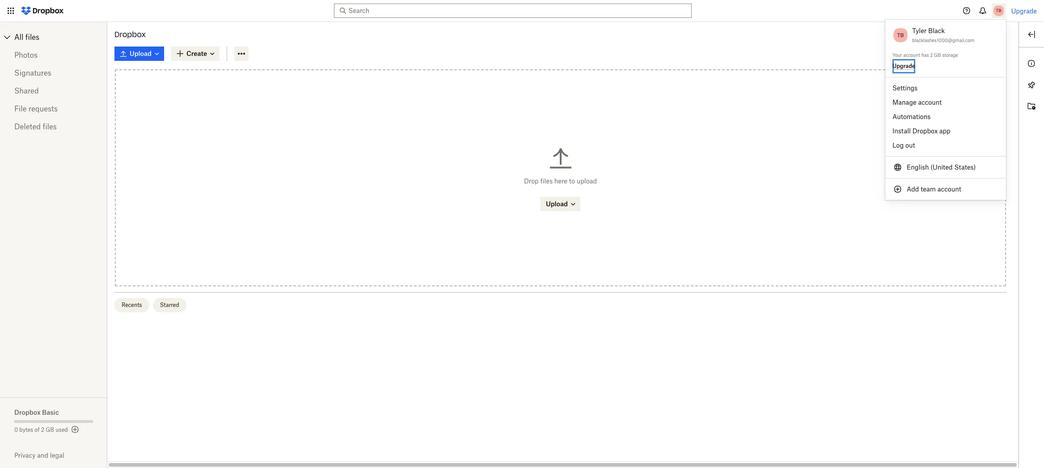 Task type: locate. For each thing, give the bounding box(es) containing it.
gb
[[935, 52, 942, 58], [46, 426, 54, 433]]

files right all
[[25, 33, 39, 42]]

0 horizontal spatial 2
[[41, 426, 44, 433]]

1 horizontal spatial dropbox
[[115, 30, 146, 39]]

0 horizontal spatial upgrade
[[893, 62, 916, 69]]

deleted
[[14, 122, 41, 131]]

0 vertical spatial 2
[[931, 52, 934, 58]]

of
[[35, 426, 40, 433]]

dropbox for dropbox
[[115, 30, 146, 39]]

1 horizontal spatial 2
[[931, 52, 934, 58]]

starred
[[160, 301, 179, 308]]

0 horizontal spatial files
[[25, 33, 39, 42]]

all files
[[14, 33, 39, 42]]

shared link
[[14, 82, 93, 100]]

upgrade link
[[1012, 7, 1038, 15]]

tb
[[898, 32, 905, 38]]

manage account link
[[886, 95, 1007, 110]]

manage account
[[893, 98, 943, 106]]

2 vertical spatial files
[[541, 177, 553, 185]]

account right team
[[938, 185, 962, 193]]

1 vertical spatial account
[[919, 98, 943, 106]]

0 vertical spatial upgrade
[[1012, 7, 1038, 15]]

add team account link
[[886, 182, 1007, 196]]

0 vertical spatial dropbox
[[115, 30, 146, 39]]

upload
[[577, 177, 597, 185]]

upgrade up open details pane "icon"
[[1012, 7, 1038, 15]]

account menu image
[[992, 4, 1007, 18]]

files
[[25, 33, 39, 42], [43, 122, 57, 131], [541, 177, 553, 185]]

gb for storage
[[935, 52, 942, 58]]

1 vertical spatial 2
[[41, 426, 44, 433]]

only you have access
[[947, 47, 1002, 54]]

add team account
[[907, 185, 962, 193]]

0 horizontal spatial dropbox
[[14, 409, 41, 416]]

dropbox
[[115, 30, 146, 39], [913, 127, 938, 135], [14, 409, 41, 416]]

2 right has
[[931, 52, 934, 58]]

files for all
[[25, 33, 39, 42]]

1 vertical spatial gb
[[46, 426, 54, 433]]

gb left used
[[46, 426, 54, 433]]

account down settings link
[[919, 98, 943, 106]]

choose a language: image
[[893, 162, 904, 173]]

log
[[893, 141, 904, 149]]

2 right of
[[41, 426, 44, 433]]

storage
[[943, 52, 959, 58]]

account for manage
[[919, 98, 943, 106]]

team
[[921, 185, 937, 193]]

has
[[922, 52, 930, 58]]

files for deleted
[[43, 122, 57, 131]]

0 horizontal spatial gb
[[46, 426, 54, 433]]

automations link
[[886, 110, 1007, 124]]

photos
[[14, 51, 38, 60]]

gb right has
[[935, 52, 942, 58]]

1 vertical spatial files
[[43, 122, 57, 131]]

1 horizontal spatial upgrade
[[1012, 7, 1038, 15]]

privacy
[[14, 451, 36, 459]]

install dropbox app
[[893, 127, 951, 135]]

2 horizontal spatial files
[[541, 177, 553, 185]]

account for your
[[904, 52, 921, 58]]

global header element
[[0, 0, 1045, 22]]

english (united states)
[[907, 163, 977, 171]]

account
[[904, 52, 921, 58], [919, 98, 943, 106], [938, 185, 962, 193]]

upgrade
[[1012, 7, 1038, 15], [893, 62, 916, 69]]

open information panel image
[[1027, 58, 1038, 69]]

0 bytes of 2 gb used
[[14, 426, 68, 433]]

upgrade inside global header element
[[1012, 7, 1038, 15]]

and
[[37, 451, 48, 459]]

1 vertical spatial dropbox
[[913, 127, 938, 135]]

dropbox basic
[[14, 409, 59, 416]]

open pinned items image
[[1027, 80, 1038, 90]]

2
[[931, 52, 934, 58], [41, 426, 44, 433]]

0 vertical spatial gb
[[935, 52, 942, 58]]

0 vertical spatial account
[[904, 52, 921, 58]]

2 horizontal spatial dropbox
[[913, 127, 938, 135]]

open activity image
[[1027, 101, 1038, 112]]

1 vertical spatial upgrade
[[893, 62, 916, 69]]

requests
[[29, 104, 58, 113]]

tb button
[[893, 26, 909, 44]]

starred button
[[153, 298, 187, 312]]

photos link
[[14, 46, 93, 64]]

upgrade button
[[893, 62, 916, 70]]

used
[[56, 426, 68, 433]]

have
[[971, 47, 983, 54]]

manage
[[893, 98, 917, 106]]

2 vertical spatial dropbox
[[14, 409, 41, 416]]

all
[[14, 33, 23, 42]]

upgrade down your
[[893, 62, 916, 69]]

1 horizontal spatial gb
[[935, 52, 942, 58]]

files down "file requests" link
[[43, 122, 57, 131]]

tyler black blacklashes1000@gmail.com
[[913, 27, 975, 43]]

open details pane image
[[1027, 29, 1038, 40]]

0 vertical spatial files
[[25, 33, 39, 42]]

signatures link
[[14, 64, 93, 82]]

account left has
[[904, 52, 921, 58]]

files left the here
[[541, 177, 553, 185]]

here
[[555, 177, 568, 185]]

recents button
[[115, 298, 149, 312]]

settings
[[893, 84, 918, 92]]

1 horizontal spatial files
[[43, 122, 57, 131]]

file
[[14, 104, 27, 113]]



Task type: vqa. For each thing, say whether or not it's contained in the screenshot.
tab list to the right
no



Task type: describe. For each thing, give the bounding box(es) containing it.
gb for used
[[46, 426, 54, 433]]

(united
[[931, 163, 953, 171]]

settings link
[[886, 81, 1007, 95]]

2 vertical spatial account
[[938, 185, 962, 193]]

your account has 2 gb storage
[[893, 52, 959, 58]]

recents
[[122, 301, 142, 308]]

out
[[906, 141, 916, 149]]

blacklashes1000@gmail.com
[[913, 38, 975, 43]]

your
[[893, 52, 903, 58]]

legal
[[50, 451, 64, 459]]

log out
[[893, 141, 916, 149]]

to
[[569, 177, 575, 185]]

privacy and legal link
[[14, 451, 107, 459]]

signatures
[[14, 68, 51, 77]]

file requests link
[[14, 100, 93, 118]]

deleted files
[[14, 122, 57, 131]]

black
[[929, 27, 945, 34]]

drop
[[524, 177, 539, 185]]

dropbox for dropbox basic
[[14, 409, 41, 416]]

shared
[[14, 86, 39, 95]]

get more space image
[[70, 424, 80, 435]]

drop files here to upload
[[524, 177, 597, 185]]

file requests
[[14, 104, 58, 113]]

privacy and legal
[[14, 451, 64, 459]]

access
[[985, 47, 1002, 54]]

bytes
[[19, 426, 33, 433]]

basic
[[42, 409, 59, 416]]

all files link
[[14, 30, 107, 44]]

automations
[[893, 113, 931, 120]]

0
[[14, 426, 18, 433]]

log out link
[[886, 138, 1007, 153]]

only
[[947, 47, 959, 54]]

english
[[907, 163, 930, 171]]

2 for has
[[931, 52, 934, 58]]

states)
[[955, 163, 977, 171]]

2 for of
[[41, 426, 44, 433]]

add
[[907, 185, 920, 193]]

you
[[961, 47, 970, 54]]

english (united states) menu item
[[886, 160, 1007, 175]]

tyler
[[913, 27, 927, 34]]

dropbox logo - go to the homepage image
[[18, 4, 67, 18]]

app
[[940, 127, 951, 135]]

install
[[893, 127, 911, 135]]

files for drop
[[541, 177, 553, 185]]

deleted files link
[[14, 118, 93, 136]]



